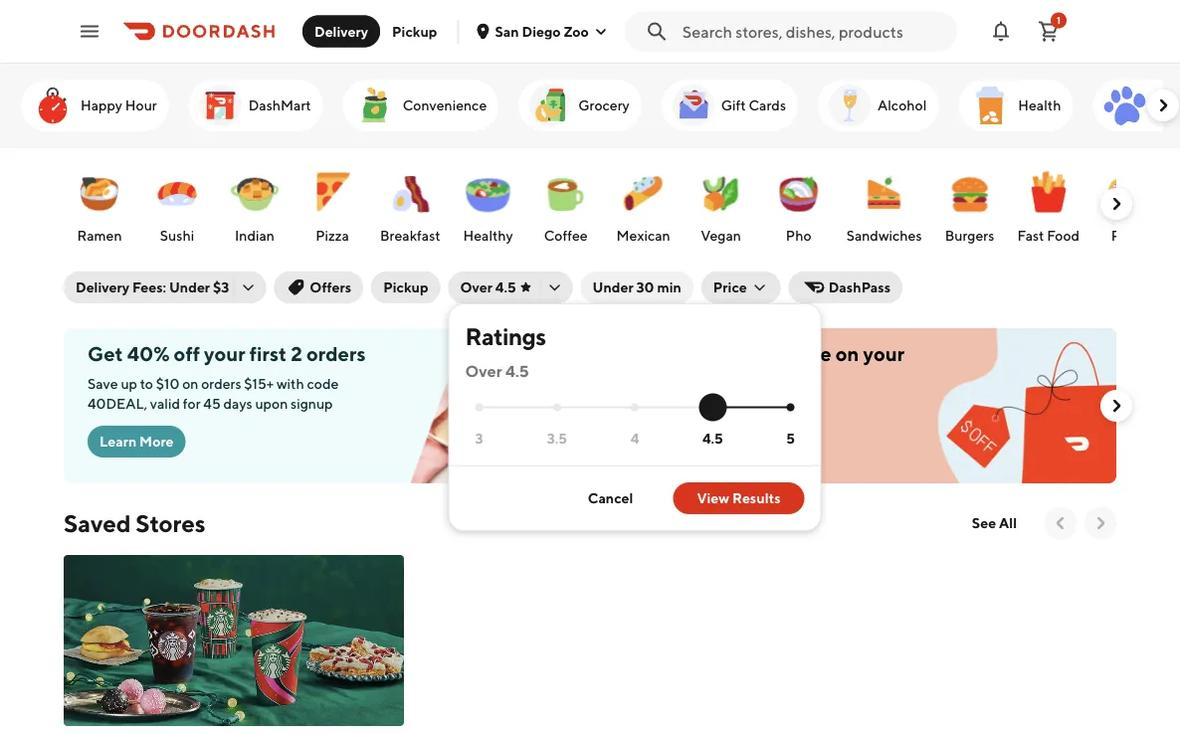 Task type: locate. For each thing, give the bounding box(es) containing it.
1 vertical spatial delivery
[[76, 279, 129, 296]]

1 horizontal spatial first
[[622, 366, 659, 390]]

vegan
[[701, 227, 741, 244]]

0 horizontal spatial learn more button
[[88, 426, 186, 458]]

1 vertical spatial orders
[[201, 376, 241, 392]]

1 horizontal spatial on
[[836, 342, 859, 366]]

1 vertical spatial pickup
[[383, 279, 428, 296]]

1 horizontal spatial orders
[[307, 342, 366, 366]]

0 vertical spatial 4.5
[[495, 279, 516, 296]]

happy hour image
[[29, 82, 77, 129]]

4.5 inside button
[[495, 279, 516, 296]]

pickup for the topmost pickup button
[[392, 23, 437, 39]]

4.5 down 4.5 stars and over icon
[[702, 430, 723, 446]]

delivery for delivery fees: under $3
[[76, 279, 129, 296]]

1 horizontal spatial learn more
[[634, 437, 708, 454]]

4.5 up the ratings
[[495, 279, 516, 296]]

1 horizontal spatial more
[[674, 437, 708, 454]]

45
[[203, 396, 221, 412]]

1 horizontal spatial your
[[863, 342, 905, 366]]

required.
[[759, 400, 816, 416]]

happy hour
[[81, 97, 157, 113]]

learn down 40deal,
[[100, 433, 137, 450]]

more down "valid"
[[139, 433, 174, 450]]

view results button
[[673, 483, 805, 515]]

1 vertical spatial first
[[622, 366, 659, 390]]

pickup button down breakfast
[[371, 272, 440, 304]]

first
[[250, 342, 287, 366], [622, 366, 659, 390]]

2 your from the left
[[863, 342, 905, 366]]

delivery
[[314, 23, 368, 39], [76, 279, 129, 296]]

1 vertical spatial over 4.5
[[465, 362, 529, 381]]

burgers
[[945, 227, 994, 244]]

0 horizontal spatial your
[[204, 342, 246, 366]]

gift
[[721, 97, 746, 113]]

all
[[999, 515, 1017, 531]]

upon
[[255, 396, 288, 412]]

more
[[139, 433, 174, 450], [674, 437, 708, 454]]

pickup
[[392, 23, 437, 39], [383, 279, 428, 296]]

0 horizontal spatial delivery
[[76, 279, 129, 296]]

diego
[[522, 23, 561, 39]]

stores
[[136, 509, 205, 537]]

coffee
[[544, 227, 588, 244]]

delivery for delivery
[[314, 23, 368, 39]]

view
[[697, 490, 730, 507]]

more for order.
[[674, 437, 708, 454]]

first left 2
[[250, 342, 287, 366]]

your right off
[[204, 342, 246, 366]]

0 vertical spatial orders
[[307, 342, 366, 366]]

see all link
[[960, 508, 1029, 539]]

days
[[223, 396, 252, 412]]

convenience link
[[343, 80, 499, 131]]

learn
[[100, 433, 137, 450], [634, 437, 671, 454]]

grocery link
[[519, 80, 642, 131]]

a
[[679, 342, 689, 366]]

under 30 min button
[[581, 272, 693, 304]]

1 horizontal spatial delivery
[[314, 23, 368, 39]]

on inside get 40% off your first 2 orders save up to $10 on orders $15+ with code 40deal, valid for 45 days upon signup
[[182, 376, 198, 392]]

dashpass button
[[789, 272, 903, 304]]

2
[[291, 342, 302, 366]]

0 vertical spatial pickup
[[392, 23, 437, 39]]

3.5 stars and over image
[[553, 403, 561, 411]]

your right fee
[[863, 342, 905, 366]]

4.5 down the ratings
[[505, 362, 529, 381]]

saved stores
[[64, 509, 205, 537]]

under left $3
[[169, 279, 210, 296]]

gift cards image
[[669, 82, 717, 129]]

learn more button for order.
[[622, 430, 720, 462]]

1 horizontal spatial learn more button
[[622, 430, 720, 462]]

delivery inside button
[[314, 23, 368, 39]]

more for up
[[139, 433, 174, 450]]

with
[[277, 376, 304, 392]]

more down the subtotal
[[674, 437, 708, 454]]

orders up code
[[307, 342, 366, 366]]

pickup right delivery button
[[392, 23, 437, 39]]

orders
[[307, 342, 366, 366], [201, 376, 241, 392]]

cancel
[[588, 490, 633, 507]]

previous button of carousel image
[[1051, 514, 1071, 533]]

30
[[636, 279, 654, 296]]

1 horizontal spatial under
[[593, 279, 634, 296]]

on inside enjoy a $0 delivery fee on your first order. $5 subtotal minimum required.
[[836, 342, 859, 366]]

delivery up convenience image
[[314, 23, 368, 39]]

over
[[460, 279, 493, 296], [465, 362, 502, 381]]

on up for
[[182, 376, 198, 392]]

fee
[[802, 342, 832, 366]]

learn more
[[100, 433, 174, 450], [634, 437, 708, 454]]

0 vertical spatial next button of carousel image
[[1153, 96, 1173, 115]]

next button of carousel image
[[1153, 96, 1173, 115], [1107, 396, 1127, 416], [1091, 514, 1111, 533]]

learn for first
[[634, 437, 671, 454]]

4.5
[[495, 279, 516, 296], [505, 362, 529, 381], [702, 430, 723, 446]]

over 4.5 button
[[448, 272, 573, 304]]

over 4.5 down the ratings
[[465, 362, 529, 381]]

1 under from the left
[[169, 279, 210, 296]]

on
[[836, 342, 859, 366], [182, 376, 198, 392]]

1 horizontal spatial learn
[[634, 437, 671, 454]]

under left 30
[[593, 279, 634, 296]]

over 4.5
[[460, 279, 516, 296], [465, 362, 529, 381]]

learn more button
[[88, 426, 186, 458], [622, 430, 720, 462]]

subtotal
[[642, 400, 694, 416]]

pickup down breakfast
[[383, 279, 428, 296]]

learn more button down 40deal,
[[88, 426, 186, 458]]

0 vertical spatial over
[[460, 279, 493, 296]]

pickup button up convenience link
[[380, 15, 449, 47]]

over 4.5 down healthy
[[460, 279, 516, 296]]

learn more button down the subtotal
[[622, 430, 720, 462]]

3 stars and over image
[[475, 403, 483, 411]]

0 vertical spatial first
[[250, 342, 287, 366]]

saved stores link
[[64, 508, 205, 539]]

learn more for up
[[100, 433, 174, 450]]

over up 3 stars and over image in the left of the page
[[465, 362, 502, 381]]

offers button
[[274, 272, 363, 304]]

alcohol link
[[818, 80, 939, 131]]

under
[[169, 279, 210, 296], [593, 279, 634, 296]]

0 vertical spatial on
[[836, 342, 859, 366]]

1
[[1057, 14, 1061, 26]]

pickup for the bottom pickup button
[[383, 279, 428, 296]]

indian
[[235, 227, 275, 244]]

1 vertical spatial 4.5
[[505, 362, 529, 381]]

0 vertical spatial over 4.5
[[460, 279, 516, 296]]

$10
[[156, 376, 179, 392]]

1 vertical spatial on
[[182, 376, 198, 392]]

1 your from the left
[[204, 342, 246, 366]]

learn down the subtotal
[[634, 437, 671, 454]]

0 horizontal spatial more
[[139, 433, 174, 450]]

0 horizontal spatial learn more
[[100, 433, 174, 450]]

orders up 45
[[201, 376, 241, 392]]

price
[[713, 279, 747, 296]]

0 horizontal spatial orders
[[201, 376, 241, 392]]

Store search: begin typing to search for stores available on DoorDash text field
[[683, 20, 945, 42]]

dashmart
[[249, 97, 311, 113]]

san diego zoo button
[[475, 23, 609, 39]]

view results
[[697, 490, 781, 507]]

0 horizontal spatial on
[[182, 376, 198, 392]]

learn more down 40deal,
[[100, 433, 174, 450]]

on right fee
[[836, 342, 859, 366]]

health
[[1018, 97, 1061, 113]]

0 vertical spatial pickup button
[[380, 15, 449, 47]]

offers
[[310, 279, 351, 296]]

1 vertical spatial pickup button
[[371, 272, 440, 304]]

fees:
[[132, 279, 166, 296]]

delivery left fees:
[[76, 279, 129, 296]]

learn more button for up
[[88, 426, 186, 458]]

learn more down the subtotal
[[634, 437, 708, 454]]

next button of carousel image
[[1107, 194, 1127, 214]]

see
[[972, 515, 996, 531]]

0 vertical spatial delivery
[[314, 23, 368, 39]]

0 horizontal spatial under
[[169, 279, 210, 296]]

over down healthy
[[460, 279, 493, 296]]

2 under from the left
[[593, 279, 634, 296]]

1 vertical spatial next button of carousel image
[[1107, 396, 1127, 416]]

open menu image
[[78, 19, 102, 43]]

0 horizontal spatial first
[[250, 342, 287, 366]]

0 horizontal spatial learn
[[100, 433, 137, 450]]

pickup button
[[380, 15, 449, 47], [371, 272, 440, 304]]

first down enjoy
[[622, 366, 659, 390]]

notification bell image
[[989, 19, 1013, 43]]

min
[[657, 279, 682, 296]]



Task type: describe. For each thing, give the bounding box(es) containing it.
get
[[88, 342, 123, 366]]

$5
[[622, 400, 639, 416]]

1 vertical spatial over
[[465, 362, 502, 381]]

pizza
[[316, 227, 349, 244]]

hour
[[125, 97, 157, 113]]

happy
[[81, 97, 122, 113]]

minimum
[[697, 400, 756, 416]]

4 stars and over image
[[631, 403, 639, 411]]

$0
[[693, 342, 720, 366]]

dashmart image
[[197, 82, 245, 129]]

5 stars and over image
[[787, 403, 795, 411]]

1 items, open order cart image
[[1037, 19, 1061, 43]]

price button
[[701, 272, 781, 304]]

health image
[[967, 82, 1014, 129]]

sandwiches
[[847, 227, 922, 244]]

to
[[140, 376, 153, 392]]

delivery button
[[303, 15, 380, 47]]

up
[[121, 376, 137, 392]]

alcohol image
[[826, 82, 874, 129]]

convenience image
[[351, 82, 399, 129]]

1 button
[[1029, 11, 1069, 51]]

ramen
[[77, 227, 122, 244]]

pets
[[1153, 97, 1180, 113]]

order.
[[663, 366, 717, 390]]

breakfast
[[380, 227, 440, 244]]

dashmart link
[[189, 80, 323, 131]]

cancel button
[[564, 483, 657, 515]]

food
[[1047, 227, 1080, 244]]

fast
[[1018, 227, 1044, 244]]

first inside get 40% off your first 2 orders save up to $10 on orders $15+ with code 40deal, valid for 45 days upon signup
[[250, 342, 287, 366]]

your inside enjoy a $0 delivery fee on your first order. $5 subtotal minimum required.
[[863, 342, 905, 366]]

mexican
[[617, 227, 670, 244]]

san
[[495, 23, 519, 39]]

$3
[[213, 279, 229, 296]]

valid
[[150, 396, 180, 412]]

2 vertical spatial 4.5
[[702, 430, 723, 446]]

your inside get 40% off your first 2 orders save up to $10 on orders $15+ with code 40deal, valid for 45 days upon signup
[[204, 342, 246, 366]]

delivery
[[724, 342, 798, 366]]

get 40% off your first 2 orders save up to $10 on orders $15+ with code 40deal, valid for 45 days upon signup
[[88, 342, 366, 412]]

$15+
[[244, 376, 274, 392]]

grocery image
[[527, 82, 574, 129]]

under inside button
[[593, 279, 634, 296]]

happy hour link
[[21, 80, 169, 131]]

healthy
[[463, 227, 513, 244]]

for
[[183, 396, 201, 412]]

enjoy a $0 delivery fee on your first order. $5 subtotal minimum required.
[[622, 342, 905, 416]]

pets link
[[1093, 80, 1180, 131]]

3
[[475, 430, 483, 446]]

40%
[[127, 342, 170, 366]]

code
[[307, 376, 339, 392]]

zoo
[[564, 23, 589, 39]]

fast food
[[1018, 227, 1080, 244]]

2 vertical spatial next button of carousel image
[[1091, 514, 1111, 533]]

signup
[[291, 396, 333, 412]]

pets image
[[1101, 82, 1149, 129]]

grocery
[[578, 97, 630, 113]]

health link
[[959, 80, 1073, 131]]

alcohol
[[878, 97, 927, 113]]

cards
[[749, 97, 786, 113]]

5
[[786, 430, 795, 446]]

ratings
[[465, 322, 546, 350]]

gift cards
[[721, 97, 786, 113]]

under 30 min
[[593, 279, 682, 296]]

dashpass
[[829, 279, 891, 296]]

gift cards link
[[662, 80, 798, 131]]

learn for save
[[100, 433, 137, 450]]

40deal,
[[88, 396, 147, 412]]

san diego zoo
[[495, 23, 589, 39]]

see all
[[972, 515, 1017, 531]]

sushi
[[160, 227, 194, 244]]

off
[[174, 342, 200, 366]]

4.5 stars and over image
[[709, 403, 717, 411]]

3.5
[[547, 430, 567, 446]]

delivery fees: under $3
[[76, 279, 229, 296]]

over inside button
[[460, 279, 493, 296]]

pho
[[786, 227, 812, 244]]

convenience
[[403, 97, 487, 113]]

learn more for order.
[[634, 437, 708, 454]]

poke
[[1111, 227, 1144, 244]]

first inside enjoy a $0 delivery fee on your first order. $5 subtotal minimum required.
[[622, 366, 659, 390]]

results
[[732, 490, 781, 507]]

saved
[[64, 509, 131, 537]]

over 4.5 inside over 4.5 button
[[460, 279, 516, 296]]

enjoy
[[622, 342, 675, 366]]



Task type: vqa. For each thing, say whether or not it's contained in the screenshot.
bottom orders
yes



